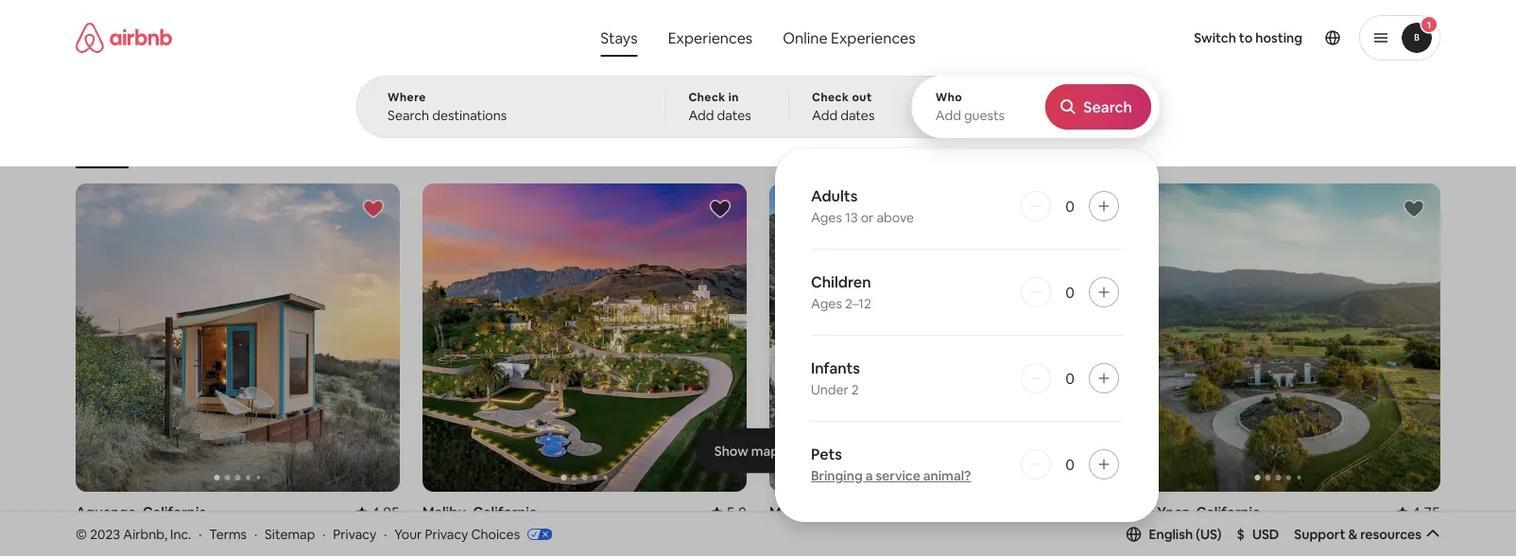 Task type: describe. For each thing, give the bounding box(es) containing it.
add inside who add guests
[[936, 107, 962, 124]]

dates for check out add dates
[[841, 107, 875, 124]]

beachfront
[[1072, 140, 1132, 155]]

pets bringing a service animal?
[[811, 444, 972, 484]]

3 · from the left
[[323, 525, 326, 542]]

privacy link
[[333, 525, 377, 542]]

infants
[[811, 358, 861, 377]]

0 for infants
[[1066, 368, 1075, 388]]

check for check in add dates
[[689, 90, 726, 104]]

your privacy choices
[[395, 525, 520, 542]]

amazing for amazing views
[[603, 140, 650, 154]]

ynez,
[[1158, 502, 1194, 521]]

hosting
[[1256, 29, 1303, 46]]

skiing
[[890, 140, 922, 155]]

40
[[423, 522, 440, 541]]

away for malibu, california 36 miles away
[[826, 522, 859, 541]]

choices
[[471, 525, 520, 542]]

resources
[[1361, 526, 1422, 543]]

what can we help you find? tab list
[[586, 19, 768, 57]]

california for malibu, california 40 miles away
[[473, 502, 537, 521]]

guests
[[965, 107, 1005, 124]]

online
[[783, 28, 828, 47]]

above
[[877, 209, 915, 226]]

support & resources
[[1295, 526, 1422, 543]]

(us)
[[1196, 526, 1222, 543]]

check for check out add dates
[[812, 90, 850, 104]]

0 for adults
[[1066, 196, 1075, 216]]

4.95 out of 5 average rating image
[[356, 502, 400, 521]]

Where field
[[388, 107, 635, 124]]

0 for pets
[[1066, 454, 1075, 474]]

california inside santa ynez, california 110 miles away
[[1197, 502, 1261, 521]]

adults
[[811, 186, 858, 205]]

amazing views
[[603, 140, 683, 154]]

california for malibu, california 36 miles away
[[820, 502, 884, 521]]

adults ages 13 or above
[[811, 186, 915, 226]]

profile element
[[948, 0, 1441, 76]]

group for 40 miles away
[[423, 183, 747, 492]]

switch
[[1195, 29, 1237, 46]]

add for check out add dates
[[812, 107, 838, 124]]

&
[[1349, 526, 1358, 543]]

cities
[[461, 140, 490, 154]]

0 for children
[[1066, 282, 1075, 302]]

away for malibu, california 40 miles away
[[479, 522, 513, 541]]

check in add dates
[[689, 90, 752, 124]]

amazing pools
[[963, 140, 1042, 155]]

map
[[752, 442, 779, 459]]

5.0 out of 5 average rating image
[[712, 502, 747, 521]]

children ages 2–12
[[811, 272, 872, 312]]

bringing
[[811, 467, 863, 484]]

4.75 out of 5 average rating image
[[1398, 502, 1441, 521]]

add to wishlist: malibu, california image for 40 miles away
[[709, 198, 732, 220]]

110
[[1117, 522, 1137, 541]]

aguanga, california 87 miles away
[[76, 502, 207, 541]]

add to wishlist: santa ynez, california image
[[1403, 198, 1426, 220]]

show
[[715, 442, 749, 459]]

1 · from the left
[[199, 525, 202, 542]]

2–12
[[845, 295, 872, 312]]

malibu, california 40 miles away
[[423, 502, 537, 541]]

dates for check in add dates
[[717, 107, 752, 124]]

away for aguanga, california 87 miles away
[[131, 522, 165, 541]]

animal?
[[924, 467, 972, 484]]

switch to hosting
[[1195, 29, 1303, 46]]

online experiences link
[[768, 19, 931, 57]]

miles for 36
[[789, 522, 823, 541]]

usd
[[1253, 526, 1280, 543]]

your privacy choices link
[[395, 525, 552, 544]]

ages for children
[[811, 295, 842, 312]]

pools
[[1013, 140, 1042, 155]]

your
[[395, 525, 422, 542]]

add to wishlist: malibu, california image for 36 miles away
[[1056, 198, 1079, 220]]

add for check in add dates
[[689, 107, 714, 124]]

miles inside santa ynez, california 110 miles away
[[1140, 522, 1174, 541]]

terms · sitemap · privacy ·
[[209, 525, 387, 542]]

iconic cities
[[426, 140, 490, 154]]

2 · from the left
[[254, 525, 257, 542]]

malibu, for 36
[[770, 502, 817, 521]]

in
[[729, 90, 739, 104]]

malibu, california 36 miles away
[[770, 502, 884, 541]]

2023
[[90, 525, 120, 542]]

malibu, for 40
[[423, 502, 470, 521]]

sitemap link
[[265, 525, 315, 542]]

$
[[1238, 526, 1245, 543]]

who
[[936, 90, 963, 104]]

5.0
[[727, 502, 747, 521]]



Task type: locate. For each thing, give the bounding box(es) containing it.
miles right 40
[[443, 522, 476, 541]]

mansions
[[798, 140, 848, 155]]

1 0 from the top
[[1066, 196, 1075, 216]]

add inside check out add dates
[[812, 107, 838, 124]]

infants under 2
[[811, 358, 861, 398]]

santa ynez, california 110 miles away
[[1117, 502, 1261, 541]]

under
[[811, 381, 849, 398]]

1 add to wishlist: malibu, california image from the left
[[709, 198, 732, 220]]

away
[[131, 522, 165, 541], [479, 522, 513, 541], [826, 522, 859, 541], [1177, 522, 1211, 541]]

group for 87 miles away
[[76, 183, 400, 492]]

california inside malibu, california 36 miles away
[[820, 502, 884, 521]]

add inside check in add dates
[[689, 107, 714, 124]]

miles for 87
[[94, 522, 128, 541]]

terms
[[209, 525, 247, 542]]

privacy
[[333, 525, 377, 542], [425, 525, 468, 542]]

a
[[866, 467, 873, 484]]

miles inside malibu, california 40 miles away
[[443, 522, 476, 541]]

malibu,
[[423, 502, 470, 521], [770, 502, 817, 521]]

0 vertical spatial ages
[[811, 209, 842, 226]]

0 horizontal spatial malibu,
[[423, 502, 470, 521]]

support
[[1295, 526, 1346, 543]]

0 horizontal spatial add to wishlist: malibu, california image
[[709, 198, 732, 220]]

ages down adults
[[811, 209, 842, 226]]

away inside aguanga, california 87 miles away
[[131, 522, 165, 541]]

amazing down 'guests'
[[963, 140, 1010, 155]]

check inside check in add dates
[[689, 90, 726, 104]]

3 miles from the left
[[789, 522, 823, 541]]

4.75
[[1413, 502, 1441, 521]]

3 0 from the top
[[1066, 368, 1075, 388]]

2 horizontal spatial add
[[936, 107, 962, 124]]

4 miles from the left
[[1140, 522, 1174, 541]]

terms link
[[209, 525, 247, 542]]

1 horizontal spatial dates
[[841, 107, 875, 124]]

santa
[[1117, 502, 1155, 521]]

1 miles from the left
[[94, 522, 128, 541]]

malibu, inside malibu, california 40 miles away
[[423, 502, 470, 521]]

california up the $
[[1197, 502, 1261, 521]]

california up inc.
[[143, 502, 207, 521]]

miles for 40
[[443, 522, 476, 541]]

amazing left views
[[603, 140, 650, 154]]

stays button
[[586, 19, 653, 57]]

3 add from the left
[[936, 107, 962, 124]]

away inside malibu, california 36 miles away
[[826, 522, 859, 541]]

miles inside aguanga, california 87 miles away
[[94, 522, 128, 541]]

2 california from the left
[[473, 502, 537, 521]]

miles down aguanga,
[[94, 522, 128, 541]]

california inside malibu, california 40 miles away
[[473, 502, 537, 521]]

1 horizontal spatial amazing
[[963, 140, 1010, 155]]

2 ages from the top
[[811, 295, 842, 312]]

1 experiences from the left
[[668, 28, 753, 47]]

show map button
[[696, 428, 821, 473]]

check inside check out add dates
[[812, 90, 850, 104]]

miles down ynez,
[[1140, 522, 1174, 541]]

1 horizontal spatial add to wishlist: malibu, california image
[[1056, 198, 1079, 220]]

privacy down 4.95 out of 5 average rating image
[[333, 525, 377, 542]]

0 horizontal spatial amazing
[[603, 140, 650, 154]]

1
[[1428, 18, 1432, 31]]

iconic
[[426, 140, 458, 154]]

check
[[689, 90, 726, 104], [812, 90, 850, 104]]

1 california from the left
[[143, 502, 207, 521]]

1 horizontal spatial privacy
[[425, 525, 468, 542]]

airbnb,
[[123, 525, 167, 542]]

views
[[653, 140, 683, 154]]

add to wishlist: malibu, california image
[[709, 198, 732, 220], [1056, 198, 1079, 220]]

0 horizontal spatial add
[[689, 107, 714, 124]]

·
[[199, 525, 202, 542], [254, 525, 257, 542], [323, 525, 326, 542], [384, 525, 387, 542]]

malibu, up the "36"
[[770, 502, 817, 521]]

english (us) button
[[1127, 526, 1222, 543]]

away inside santa ynez, california 110 miles away
[[1177, 522, 1211, 541]]

4 0 from the top
[[1066, 454, 1075, 474]]

add down who
[[936, 107, 962, 124]]

children
[[811, 272, 871, 291]]

add
[[689, 107, 714, 124], [812, 107, 838, 124], [936, 107, 962, 124]]

experiences inside experiences button
[[668, 28, 753, 47]]

show map
[[715, 442, 779, 459]]

add down experiences button
[[689, 107, 714, 124]]

support & resources button
[[1295, 526, 1441, 543]]

bringing a service animal? button
[[811, 467, 972, 484]]

to
[[1240, 29, 1253, 46]]

2
[[852, 381, 859, 398]]

2 malibu, from the left
[[770, 502, 817, 521]]

out
[[852, 90, 873, 104]]

1 horizontal spatial check
[[812, 90, 850, 104]]

dates down in
[[717, 107, 752, 124]]

$ usd
[[1238, 526, 1280, 543]]

dates down out
[[841, 107, 875, 124]]

1 add from the left
[[689, 107, 714, 124]]

online experiences
[[783, 28, 916, 47]]

0 horizontal spatial dates
[[717, 107, 752, 124]]

0
[[1066, 196, 1075, 216], [1066, 282, 1075, 302], [1066, 368, 1075, 388], [1066, 454, 1075, 474]]

ages down 'children'
[[811, 295, 842, 312]]

0 horizontal spatial privacy
[[333, 525, 377, 542]]

ages inside the children ages 2–12
[[811, 295, 842, 312]]

1 button
[[1360, 15, 1441, 61]]

ages
[[811, 209, 842, 226], [811, 295, 842, 312]]

sitemap
[[265, 525, 315, 542]]

experiences
[[668, 28, 753, 47], [831, 28, 916, 47]]

where
[[388, 90, 426, 104]]

group for 36 miles away
[[770, 183, 1094, 492]]

1 horizontal spatial malibu,
[[770, 502, 817, 521]]

· down 4.95
[[384, 525, 387, 542]]

dates
[[717, 107, 752, 124], [841, 107, 875, 124]]

miles right the "36"
[[789, 522, 823, 541]]

aguanga,
[[76, 502, 140, 521]]

stays tab panel
[[357, 76, 1160, 522]]

4 · from the left
[[384, 525, 387, 542]]

ages for adults
[[811, 209, 842, 226]]

2 dates from the left
[[841, 107, 875, 124]]

36
[[770, 522, 786, 541]]

© 2023 airbnb, inc. ·
[[76, 525, 202, 542]]

add up mansions
[[812, 107, 838, 124]]

3 away from the left
[[826, 522, 859, 541]]

ages inside the adults ages 13 or above
[[811, 209, 842, 226]]

4 california from the left
[[1197, 502, 1261, 521]]

3 california from the left
[[820, 502, 884, 521]]

amazing
[[603, 140, 650, 154], [963, 140, 1010, 155]]

dates inside check out add dates
[[841, 107, 875, 124]]

experiences inside online experiences link
[[831, 28, 916, 47]]

· right inc.
[[199, 525, 202, 542]]

1 malibu, from the left
[[423, 502, 470, 521]]

malibu, inside malibu, california 36 miles away
[[770, 502, 817, 521]]

1 vertical spatial ages
[[811, 295, 842, 312]]

1 dates from the left
[[717, 107, 752, 124]]

check left in
[[689, 90, 726, 104]]

1 ages from the top
[[811, 209, 842, 226]]

2 privacy from the left
[[425, 525, 468, 542]]

dates inside check in add dates
[[717, 107, 752, 124]]

california inside aguanga, california 87 miles away
[[143, 502, 207, 521]]

california for aguanga, california 87 miles away
[[143, 502, 207, 521]]

87
[[76, 522, 91, 541]]

2 check from the left
[[812, 90, 850, 104]]

0 horizontal spatial check
[[689, 90, 726, 104]]

miles
[[94, 522, 128, 541], [443, 522, 476, 541], [789, 522, 823, 541], [1140, 522, 1174, 541]]

amazing for amazing pools
[[963, 140, 1010, 155]]

2 add from the left
[[812, 107, 838, 124]]

or
[[861, 209, 874, 226]]

1 horizontal spatial experiences
[[831, 28, 916, 47]]

remove from wishlist: aguanga, california image
[[362, 198, 385, 220]]

· left privacy link
[[323, 525, 326, 542]]

service
[[876, 467, 921, 484]]

4.95
[[371, 502, 400, 521]]

california down bringing
[[820, 502, 884, 521]]

switch to hosting link
[[1183, 18, 1315, 58]]

2 0 from the top
[[1066, 282, 1075, 302]]

privacy right your
[[425, 525, 468, 542]]

group for 110 miles away
[[1117, 183, 1441, 492]]

1 horizontal spatial add
[[812, 107, 838, 124]]

2 experiences from the left
[[831, 28, 916, 47]]

group
[[76, 95, 1132, 168], [76, 183, 400, 492], [423, 183, 747, 492], [770, 183, 1094, 492], [1117, 183, 1441, 492]]

none search field containing stays
[[357, 0, 1160, 522]]

experiences up out
[[831, 28, 916, 47]]

miles inside malibu, california 36 miles away
[[789, 522, 823, 541]]

check left out
[[812, 90, 850, 104]]

english (us)
[[1150, 526, 1222, 543]]

check out add dates
[[812, 90, 875, 124]]

2 add to wishlist: malibu, california image from the left
[[1056, 198, 1079, 220]]

inc.
[[170, 525, 191, 542]]

malibu, up the your privacy choices
[[423, 502, 470, 521]]

1 away from the left
[[131, 522, 165, 541]]

away inside malibu, california 40 miles away
[[479, 522, 513, 541]]

· right terms link
[[254, 525, 257, 542]]

2 away from the left
[[479, 522, 513, 541]]

pets
[[811, 444, 843, 463]]

experiences button
[[653, 19, 768, 57]]

who add guests
[[936, 90, 1005, 124]]

california up choices
[[473, 502, 537, 521]]

stays
[[601, 28, 638, 47]]

©
[[76, 525, 87, 542]]

0 horizontal spatial experiences
[[668, 28, 753, 47]]

group containing iconic cities
[[76, 95, 1132, 168]]

13
[[845, 209, 858, 226]]

None search field
[[357, 0, 1160, 522]]

1 privacy from the left
[[333, 525, 377, 542]]

2 miles from the left
[[443, 522, 476, 541]]

california
[[143, 502, 207, 521], [473, 502, 537, 521], [820, 502, 884, 521], [1197, 502, 1261, 521]]

1 check from the left
[[689, 90, 726, 104]]

4 away from the left
[[1177, 522, 1211, 541]]

english
[[1150, 526, 1194, 543]]

experiences up in
[[668, 28, 753, 47]]



Task type: vqa. For each thing, say whether or not it's contained in the screenshot.
Children
yes



